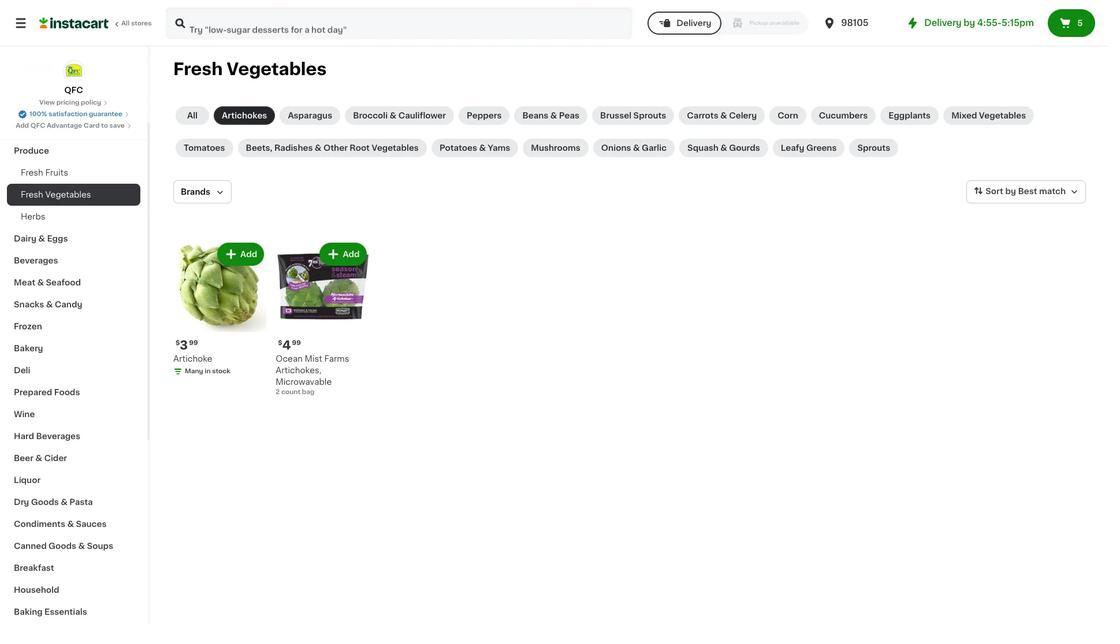 Task type: locate. For each thing, give the bounding box(es) containing it.
brussel sprouts link
[[593, 106, 675, 125]]

by for delivery
[[964, 18, 976, 27]]

None search field
[[165, 7, 633, 39]]

satisfaction
[[49, 111, 87, 117]]

1 vertical spatial fresh
[[21, 169, 43, 177]]

all link
[[176, 106, 209, 125]]

dry goods & pasta
[[14, 498, 93, 506]]

fresh up herbs
[[21, 191, 43, 199]]

snacks
[[14, 301, 44, 309]]

& left "sauces"
[[67, 520, 74, 528]]

fresh vegetables up the artichokes "link"
[[173, 61, 327, 77]]

& for snacks & candy
[[46, 301, 53, 309]]

lists
[[32, 62, 52, 70]]

product group containing 3
[[173, 240, 267, 379]]

leafy greens link
[[773, 139, 845, 157]]

fresh fruits
[[21, 169, 68, 177]]

asparagus link
[[280, 106, 341, 125]]

condiments & sauces
[[14, 520, 107, 528]]

thanksgiving link
[[7, 118, 140, 140]]

delivery
[[925, 18, 962, 27], [677, 19, 712, 27]]

baking
[[14, 608, 43, 616]]

fresh vegetables link
[[7, 184, 140, 206]]

snacks & candy
[[14, 301, 82, 309]]

bakery
[[14, 345, 43, 353]]

sprouts up garlic
[[634, 112, 667, 120]]

qfc inside add qfc advantage card to save link
[[31, 123, 45, 129]]

& left eggs
[[38, 235, 45, 243]]

Search field
[[166, 8, 632, 38]]

vegetables
[[227, 61, 327, 77], [980, 112, 1027, 120], [372, 144, 419, 152], [45, 191, 91, 199]]

onions & garlic link
[[594, 139, 675, 157]]

by
[[964, 18, 976, 27], [1006, 187, 1017, 196]]

beverages
[[14, 257, 58, 265], [36, 432, 80, 440]]

1 99 from the left
[[189, 340, 198, 346]]

99 right 4
[[292, 340, 301, 346]]

qfc up view pricing policy link
[[64, 86, 83, 94]]

all for all stores
[[121, 20, 130, 27]]

& left other on the top left of the page
[[315, 144, 322, 152]]

1 vertical spatial sprouts
[[858, 144, 891, 152]]

0 horizontal spatial add button
[[219, 244, 263, 265]]

0 vertical spatial qfc
[[64, 86, 83, 94]]

by right sort
[[1006, 187, 1017, 196]]

by inside 'field'
[[1006, 187, 1017, 196]]

goods inside 'link'
[[31, 498, 59, 506]]

all left stores
[[121, 20, 130, 27]]

2 horizontal spatial add
[[343, 250, 360, 258]]

by for sort
[[1006, 187, 1017, 196]]

& for beer & cider
[[35, 454, 42, 462]]

beets, radishes & other root vegetables link
[[238, 139, 427, 157]]

& left peas
[[551, 112, 557, 120]]

0 horizontal spatial sprouts
[[634, 112, 667, 120]]

by left "4:55-"
[[964, 18, 976, 27]]

1 horizontal spatial by
[[1006, 187, 1017, 196]]

1 horizontal spatial delivery
[[925, 18, 962, 27]]

view pricing policy
[[39, 99, 101, 106]]

add for 4
[[343, 250, 360, 258]]

0 horizontal spatial 99
[[189, 340, 198, 346]]

& left "celery"
[[721, 112, 728, 120]]

$ inside $ 4 99
[[278, 340, 282, 346]]

0 vertical spatial by
[[964, 18, 976, 27]]

vegetables right mixed
[[980, 112, 1027, 120]]

2 vertical spatial fresh
[[21, 191, 43, 199]]

1 horizontal spatial sprouts
[[858, 144, 891, 152]]

sprouts down cucumbers link
[[858, 144, 891, 152]]

5:15pm
[[1002, 18, 1035, 27]]

fresh vegetables down fruits
[[21, 191, 91, 199]]

qfc logo image
[[63, 60, 85, 82]]

wine
[[14, 410, 35, 419]]

meat
[[14, 279, 35, 287]]

1 product group from the left
[[173, 240, 267, 379]]

& left "yams"
[[479, 144, 486, 152]]

0 vertical spatial all
[[121, 20, 130, 27]]

all for all
[[187, 112, 198, 120]]

$ up artichoke
[[176, 340, 180, 346]]

beverages down "dairy & eggs"
[[14, 257, 58, 265]]

delivery for delivery by 4:55-5:15pm
[[925, 18, 962, 27]]

$ for 4
[[278, 340, 282, 346]]

vegetables down fresh fruits link
[[45, 191, 91, 199]]

$ 4 99
[[278, 340, 301, 352]]

goods up condiments
[[31, 498, 59, 506]]

& for meat & seafood
[[37, 279, 44, 287]]

& for potatoes & yams
[[479, 144, 486, 152]]

fruits
[[45, 169, 68, 177]]

2 $ from the left
[[278, 340, 282, 346]]

1 horizontal spatial $
[[278, 340, 282, 346]]

product group
[[173, 240, 267, 379], [276, 240, 369, 397]]

prepared foods link
[[7, 382, 140, 403]]

deli link
[[7, 360, 140, 382]]

1 vertical spatial by
[[1006, 187, 1017, 196]]

& right meat
[[37, 279, 44, 287]]

0 horizontal spatial qfc
[[31, 123, 45, 129]]

celery
[[730, 112, 757, 120]]

1 horizontal spatial add button
[[321, 244, 366, 265]]

gourds
[[730, 144, 761, 152]]

100% satisfaction guarantee
[[30, 111, 122, 117]]

broccoli
[[353, 112, 388, 120]]

herbs link
[[7, 206, 140, 228]]

1 horizontal spatial product group
[[276, 240, 369, 397]]

99 inside "$ 3 99"
[[189, 340, 198, 346]]

0 horizontal spatial all
[[121, 20, 130, 27]]

peppers link
[[459, 106, 510, 125]]

lists link
[[7, 54, 140, 77]]

98105 button
[[823, 7, 893, 39]]

fresh down produce at the left of page
[[21, 169, 43, 177]]

$ up ocean
[[278, 340, 282, 346]]

1 horizontal spatial 99
[[292, 340, 301, 346]]

dairy & eggs
[[14, 235, 68, 243]]

fresh vegetables
[[173, 61, 327, 77], [21, 191, 91, 199]]

1 vertical spatial all
[[187, 112, 198, 120]]

& left 'soups'
[[78, 542, 85, 550]]

0 vertical spatial fresh vegetables
[[173, 61, 327, 77]]

99 inside $ 4 99
[[292, 340, 301, 346]]

1 horizontal spatial all
[[187, 112, 198, 120]]

2 add button from the left
[[321, 244, 366, 265]]

& right beer on the bottom of page
[[35, 454, 42, 462]]

0 vertical spatial goods
[[31, 498, 59, 506]]

sort
[[986, 187, 1004, 196]]

beverages up cider
[[36, 432, 80, 440]]

1 horizontal spatial add
[[241, 250, 257, 258]]

& left "gourds" at the top of page
[[721, 144, 728, 152]]

add qfc advantage card to save
[[16, 123, 125, 129]]

best match
[[1019, 187, 1067, 196]]

add button for 4
[[321, 244, 366, 265]]

qfc inside qfc link
[[64, 86, 83, 94]]

0 horizontal spatial $
[[176, 340, 180, 346]]

breakfast
[[14, 564, 54, 572]]

peas
[[559, 112, 580, 120]]

1 vertical spatial fresh vegetables
[[21, 191, 91, 199]]

& left candy
[[46, 301, 53, 309]]

goods
[[31, 498, 59, 506], [49, 542, 76, 550]]

2 99 from the left
[[292, 340, 301, 346]]

1 horizontal spatial qfc
[[64, 86, 83, 94]]

0 horizontal spatial product group
[[173, 240, 267, 379]]

canned goods & soups link
[[7, 535, 140, 557]]

1 add button from the left
[[219, 244, 263, 265]]

1 vertical spatial beverages
[[36, 432, 80, 440]]

& left garlic
[[634, 144, 640, 152]]

qfc
[[64, 86, 83, 94], [31, 123, 45, 129]]

carrots
[[687, 112, 719, 120]]

$ inside "$ 3 99"
[[176, 340, 180, 346]]

add button
[[219, 244, 263, 265], [321, 244, 366, 265]]

4
[[282, 340, 291, 352]]

liquor link
[[7, 469, 140, 491]]

ocean mist farms artichokes, microwavable 2 count bag
[[276, 355, 349, 396]]

all up tomatoes link at the left
[[187, 112, 198, 120]]

99 for 4
[[292, 340, 301, 346]]

service type group
[[648, 12, 809, 35]]

vegetables up the artichokes "link"
[[227, 61, 327, 77]]

frozen link
[[7, 316, 140, 338]]

1 vertical spatial qfc
[[31, 123, 45, 129]]

again
[[58, 39, 81, 47]]

other
[[324, 144, 348, 152]]

0 horizontal spatial by
[[964, 18, 976, 27]]

onions & garlic
[[602, 144, 667, 152]]

99 right 3
[[189, 340, 198, 346]]

sprouts link
[[850, 139, 899, 157]]

2 product group from the left
[[276, 240, 369, 397]]

wine link
[[7, 403, 140, 425]]

fresh for fresh fruits
[[21, 191, 43, 199]]

0 horizontal spatial delivery
[[677, 19, 712, 27]]

sauces
[[76, 520, 107, 528]]

$ 3 99
[[176, 340, 198, 352]]

2
[[276, 389, 280, 396]]

view pricing policy link
[[39, 98, 108, 108]]

vegetables down broccoli & cauliflower
[[372, 144, 419, 152]]

beverages inside "link"
[[36, 432, 80, 440]]

0 horizontal spatial fresh vegetables
[[21, 191, 91, 199]]

& for broccoli & cauliflower
[[390, 112, 397, 120]]

1 $ from the left
[[176, 340, 180, 346]]

goods down condiments & sauces
[[49, 542, 76, 550]]

1 vertical spatial goods
[[49, 542, 76, 550]]

policy
[[81, 99, 101, 106]]

mist
[[305, 355, 323, 363]]

dairy & eggs link
[[7, 228, 140, 250]]

canned goods & soups
[[14, 542, 113, 550]]

mixed vegetables link
[[944, 106, 1035, 125]]

liquor
[[14, 476, 41, 484]]

delivery inside "button"
[[677, 19, 712, 27]]

1 horizontal spatial fresh vegetables
[[173, 61, 327, 77]]

seafood
[[46, 279, 81, 287]]

all stores
[[121, 20, 152, 27]]

deli
[[14, 366, 30, 375]]

& right broccoli
[[390, 112, 397, 120]]

instacart logo image
[[39, 16, 109, 30]]

fresh up all link
[[173, 61, 223, 77]]

qfc down the 100% on the top left of page
[[31, 123, 45, 129]]



Task type: describe. For each thing, give the bounding box(es) containing it.
& for carrots & celery
[[721, 112, 728, 120]]

meat & seafood
[[14, 279, 81, 287]]

frozen
[[14, 323, 42, 331]]

many in stock
[[185, 368, 231, 375]]

meat & seafood link
[[7, 272, 140, 294]]

qfc link
[[63, 60, 85, 96]]

0 horizontal spatial add
[[16, 123, 29, 129]]

buy it again link
[[7, 31, 140, 54]]

dry goods & pasta link
[[7, 491, 140, 513]]

candy
[[55, 301, 82, 309]]

ocean
[[276, 355, 303, 363]]

soups
[[87, 542, 113, 550]]

beer & cider
[[14, 454, 67, 462]]

leafy greens
[[781, 144, 837, 152]]

in
[[205, 368, 211, 375]]

stores
[[131, 20, 152, 27]]

baking essentials link
[[7, 601, 140, 623]]

advantage
[[47, 123, 82, 129]]

produce
[[14, 147, 49, 155]]

match
[[1040, 187, 1067, 196]]

produce link
[[7, 140, 140, 162]]

farms
[[325, 355, 349, 363]]

household link
[[7, 579, 140, 601]]

delivery for delivery
[[677, 19, 712, 27]]

bag
[[302, 389, 315, 396]]

100%
[[30, 111, 47, 117]]

hard beverages
[[14, 432, 80, 440]]

beans
[[523, 112, 549, 120]]

0 vertical spatial sprouts
[[634, 112, 667, 120]]

5 button
[[1049, 9, 1096, 37]]

all stores link
[[39, 7, 153, 39]]

100% satisfaction guarantee button
[[18, 108, 129, 119]]

delivery button
[[648, 12, 722, 35]]

view
[[39, 99, 55, 106]]

fresh for produce
[[21, 169, 43, 177]]

& for beans & peas
[[551, 112, 557, 120]]

stock
[[212, 368, 231, 375]]

add button for 3
[[219, 244, 263, 265]]

artichoke
[[173, 355, 213, 363]]

product group containing 4
[[276, 240, 369, 397]]

& left pasta
[[61, 498, 68, 506]]

best
[[1019, 187, 1038, 196]]

beer
[[14, 454, 34, 462]]

add for 3
[[241, 250, 257, 258]]

beer & cider link
[[7, 447, 140, 469]]

eggplants
[[889, 112, 931, 120]]

sort by
[[986, 187, 1017, 196]]

artichokes,
[[276, 367, 322, 375]]

buy it again
[[32, 39, 81, 47]]

brands button
[[173, 180, 232, 203]]

artichokes
[[222, 112, 267, 120]]

dry
[[14, 498, 29, 506]]

fresh fruits link
[[7, 162, 140, 184]]

asparagus
[[288, 112, 332, 120]]

baking essentials
[[14, 608, 87, 616]]

add qfc advantage card to save link
[[16, 121, 132, 131]]

delivery by 4:55-5:15pm
[[925, 18, 1035, 27]]

prepared foods
[[14, 388, 80, 397]]

save
[[110, 123, 125, 129]]

& for dairy & eggs
[[38, 235, 45, 243]]

recipes
[[14, 103, 48, 111]]

root
[[350, 144, 370, 152]]

cucumbers
[[820, 112, 868, 120]]

3
[[180, 340, 188, 352]]

0 vertical spatial beverages
[[14, 257, 58, 265]]

household
[[14, 586, 59, 594]]

& for condiments & sauces
[[67, 520, 74, 528]]

condiments & sauces link
[[7, 513, 140, 535]]

buy
[[32, 39, 49, 47]]

microwavable
[[276, 378, 332, 386]]

canned
[[14, 542, 47, 550]]

4:55-
[[978, 18, 1002, 27]]

0 vertical spatial fresh
[[173, 61, 223, 77]]

herbs
[[21, 213, 45, 221]]

corn link
[[770, 106, 807, 125]]

cider
[[44, 454, 67, 462]]

artichokes link
[[214, 106, 275, 125]]

beans & peas link
[[515, 106, 588, 125]]

potatoes
[[440, 144, 477, 152]]

Best match Sort by field
[[967, 180, 1087, 203]]

hard beverages link
[[7, 425, 140, 447]]

99 for 3
[[189, 340, 198, 346]]

brussel
[[601, 112, 632, 120]]

$ for 3
[[176, 340, 180, 346]]

to
[[101, 123, 108, 129]]

squash
[[688, 144, 719, 152]]

broccoli & cauliflower link
[[345, 106, 454, 125]]

condiments
[[14, 520, 65, 528]]

breakfast link
[[7, 557, 140, 579]]

beets, radishes & other root vegetables
[[246, 144, 419, 152]]

& for squash & gourds
[[721, 144, 728, 152]]

carrots & celery link
[[679, 106, 765, 125]]

& for onions & garlic
[[634, 144, 640, 152]]

garlic
[[642, 144, 667, 152]]

goods for canned
[[49, 542, 76, 550]]

mushrooms
[[531, 144, 581, 152]]

snacks & candy link
[[7, 294, 140, 316]]

goods for dry
[[31, 498, 59, 506]]

mixed
[[952, 112, 978, 120]]

delivery by 4:55-5:15pm link
[[907, 16, 1035, 30]]

guarantee
[[89, 111, 122, 117]]

peppers
[[467, 112, 502, 120]]

cucumbers link
[[811, 106, 876, 125]]



Task type: vqa. For each thing, say whether or not it's contained in the screenshot.
oz inside the Italian Bread 12 oz
no



